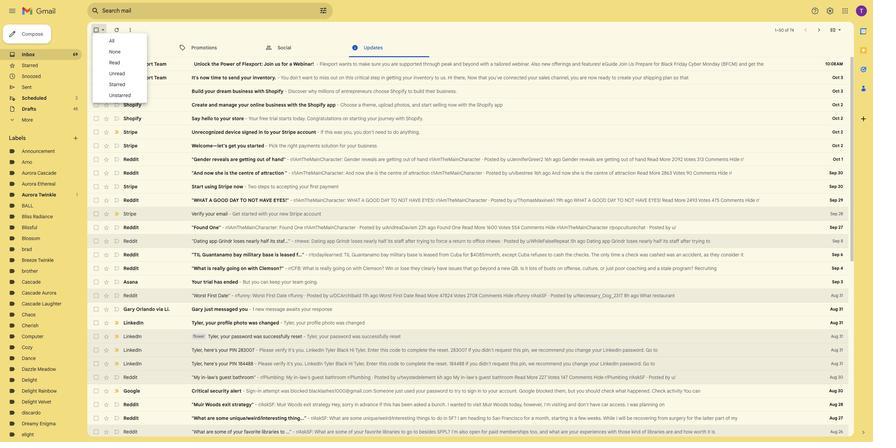 Task type: locate. For each thing, give the bounding box(es) containing it.
1 muir from the left
[[277, 402, 287, 408]]

"gender reveals are getting out of hand" - r/iamthemaincharacter: gender reveals are getting out of hand r/iamthemaincharacter · posted by u/jennifergreer2 16h ago gender reveals are getting out of hand read more 2092 votes 313 comments hide r/
[[192, 157, 744, 163]]

0 horizontal spatial nearly
[[246, 238, 260, 245]]

1 vertical spatial if
[[469, 348, 471, 354]]

3 not from the left
[[625, 198, 635, 204]]

from down force
[[439, 252, 449, 258]]

trying down 22h on the bottom left of the page
[[417, 238, 430, 245]]

culture,
[[583, 266, 599, 272]]

reddit for "what is really going on with clemson?" - r/cfb: what is really going on with clemson? win or lose they clearly have issues that go beyond a new qb. is it lots of busts on offense, culture, or just poor coaching and a stale program? recruiting
[[124, 266, 139, 272]]

account down the start using stripe now - two steps to accepting your first payment ‌ ‌ ‌ ‌ ‌ ‌ ‌ ‌ ‌ ‌ ‌ ‌ ‌ ‌ ‌ ‌ ‌ ‌ ‌ ‌ ‌ ‌ ‌ ‌ ‌ ‌ ‌ ‌ ‌ ‌ ‌ ‌ ‌ ‌ ‌ ‌ ‌ ‌ ‌ ‌ ‌ ‌ ‌ ‌ ‌ ‌ ‌ ‌ ‌ ‌ ‌ ‌ ‌ ‌ ‌ ‌ ‌ ‌ ‌ ‌ ‌ ‌ ‌ ‌ ‌ ‌ ‌ ‌ ‌ ‌ ‌ ‌ ‌ ‌ ‌ ‌ ‌ ‌ ‌ ‌
[[304, 211, 321, 217]]

aug 30 for critical security alert - sign-in attempt was blocked blacklashes1000@gmail.com someone just used your password to try to sign in to your account. google blocked them, but you should check what happened. check activity you can
[[829, 389, 843, 394]]

and right (bfcm)
[[739, 61, 747, 67]]

"dating app grindr loses nearly half its staf..." - r/news: dating app grindr loses nearly half its staff after trying to force a return to office r/news · posted by u/whilefalserepeat 5h ago dating app grindr loses nearly half its staff after trying to
[[192, 238, 711, 245]]

new left message at the left of the page
[[255, 307, 264, 313]]

r/plumbing up happened. on the bottom
[[605, 375, 628, 381]]

0 horizontal spatial base
[[262, 252, 274, 258]]

the flexport team up "unstarred"
[[124, 75, 167, 81]]

"what for "what are some unique/weird/interesting thing..." - r/asksf: what are some unique/weird/interesting things to do in sf? i am heading to san francisco for a month, starting in a few weeks. while i will be recovering from surgery for the latter part of my
[[192, 416, 206, 422]]

5 reddit from the top
[[124, 238, 138, 245]]

184488
[[238, 361, 253, 367], [449, 361, 465, 367]]

2 oct 2 from the top
[[833, 116, 843, 121]]

1 vertical spatial password.
[[620, 361, 642, 367]]

support image
[[811, 7, 819, 15]]

tab list
[[854, 22, 873, 418], [87, 38, 854, 57]]

shipping
[[644, 75, 662, 81]]

2 changed from the left
[[346, 320, 365, 326]]

0 horizontal spatial she
[[215, 170, 223, 176]]

black up blacklashes1000@gmail.com
[[336, 361, 347, 367]]

the flexport team for it's now time to send your inventory. - you don't want to miss out on this critical step in getting your inventory to us. hi there, now that you've connected your sales channel, you are now ready to create your shipping plan so that
[[124, 75, 167, 81]]

3 for build your dream business with shopify - discover why millions of entrepreneurs choose shopify to build their business. ﻿͏ ﻿͏ ﻿͏ ﻿͏ ﻿͏ ﻿͏ ﻿͏ ﻿͏ ﻿͏ ﻿͏ ﻿͏ ﻿͏ ﻿͏ ﻿͏ ﻿͏ ﻿͏ ﻿͏ ﻿͏ ﻿͏ ﻿͏ ﻿͏ ﻿͏ ﻿͏ ﻿͏ ﻿͏ ﻿͏ ﻿͏ ﻿͏ ﻿͏ ﻿͏ ﻿͏ ﻿͏ ﻿͏ ﻿͏ ﻿͏ ﻿͏ ﻿͏ ﻿͏ ﻿͏ ﻿͏ ﻿͏
[[841, 89, 843, 94]]

business down the need
[[358, 143, 377, 149]]

1 attraction from the left
[[261, 170, 284, 176]]

recovering
[[634, 416, 657, 422]]

0 horizontal spatial r/funny
[[288, 293, 303, 299]]

experiences
[[580, 430, 607, 436]]

congratulations
[[307, 116, 342, 122]]

3 loses from the left
[[627, 238, 638, 245]]

online
[[250, 102, 264, 108]]

they right as
[[710, 252, 720, 258]]

None search field
[[87, 3, 333, 19]]

peak
[[442, 61, 452, 67]]

but
[[568, 389, 576, 395]]

2 successfully from the left
[[362, 334, 389, 340]]

1 join from the left
[[264, 61, 274, 67]]

2 loses from the left
[[351, 238, 363, 245]]

flexport for unlock the power of flexport: join us for a webinar!
[[134, 61, 153, 67]]

2 first from the left
[[266, 293, 276, 299]]

1 vertical spatial complete
[[406, 361, 426, 367]]

found up 'staf..."'
[[279, 225, 293, 231]]

0 horizontal spatial business
[[233, 88, 253, 95]]

0 horizontal spatial staff
[[394, 238, 404, 245]]

1 vertical spatial sep 30
[[830, 184, 843, 189]]

1 horizontal spatial half
[[378, 238, 387, 245]]

0 vertical spatial not important switch
[[113, 61, 120, 68]]

2 vertical spatial black
[[336, 361, 347, 367]]

cascade for cascade laughter
[[22, 301, 41, 307]]

the flexport team for unlock the power of flexport: join us for a webinar! - flexport wants to make sure you are supported through peak and beyond with a tailored webinar. also new offerings and features! eguide join us prepare for black friday cyber monday (bfcm) and get the
[[124, 61, 167, 67]]

that
[[478, 75, 487, 81], [680, 75, 689, 81], [463, 266, 472, 272]]

44 ﻿ from the left
[[431, 143, 431, 149]]

don't left the need
[[363, 129, 374, 135]]

hi for 184488
[[349, 361, 353, 367]]

1 horizontal spatial they
[[710, 252, 720, 258]]

refresh image
[[113, 27, 120, 33]]

miss
[[320, 75, 329, 81]]

posted up the except
[[504, 238, 519, 245]]

comments right 475
[[721, 198, 744, 204]]

in- right r/plumbing: on the left bottom of the page
[[294, 375, 300, 381]]

verify for please verify it's you. linkedin tyler black hi tyler, enter this code to complete the reset. 283007 if you didn't request this pin, we recommend you change your linkedin password. go to
[[275, 348, 287, 354]]

0 horizontal spatial beyond
[[463, 61, 479, 67]]

2 cuba from the left
[[518, 252, 530, 258]]

social tab
[[260, 38, 346, 57]]

53 ﻿ from the left
[[442, 143, 442, 149]]

aug for tyler, here's your pin 184488 - please verify it's you. linkedin tyler black hi tyler, enter this code to complete the reset. 184488 if you didn't request this pin, we recommend you change your linkedin password. go to
[[831, 362, 839, 367]]

1 oct 3 from the top
[[833, 75, 843, 80]]

aug 30 for "my in-law's guest bathroom" - r/plumbing: my in-law's guest bathroom r/plumbing · posted by u/twystedelement 6h ago my in-law's guest bathroom read more 227 votes 147 comments hide r/plumbing r/asksf · posted by u/
[[830, 375, 843, 380]]

2 for say hello to your store - your free trial starts today. congratulations on starting your journey with shopify. ﻿͏ ﻿͏ ﻿͏ ﻿͏ ﻿͏ ﻿͏ ﻿͏ ﻿͏ ﻿͏ ﻿͏ ﻿͏ ﻿͏ ﻿͏ ﻿͏ ﻿͏ ﻿͏ ﻿͏ ﻿͏ ﻿͏ ﻿͏ ﻿͏ ﻿͏ ﻿͏ ﻿͏ ﻿͏ ﻿͏ ﻿͏ ﻿͏ ﻿͏ ﻿͏ ͏‌ ͏‌ ͏‌ ͏‌ ͏‌ ͏‌ ͏‌ ͏‌ ͏‌
[[841, 116, 843, 121]]

2493
[[687, 198, 698, 204]]

to up u/andreadavism
[[391, 198, 397, 204]]

dazzle
[[22, 367, 36, 373]]

1 horizontal spatial what
[[574, 198, 587, 204]]

2 in- from the left
[[294, 375, 300, 381]]

brad link
[[22, 247, 32, 253]]

guest up security
[[219, 375, 232, 381]]

2 horizontal spatial attraction
[[615, 170, 636, 176]]

0 horizontal spatial what
[[549, 430, 560, 436]]

"til guantanamo bay military base is leased f..." - r/todayilearned: til guantanamo bay military base is leased from cuba for $4085/month, except cuba refuses to cash the checks. the only time a check was cashed was an accident, as they consider it
[[192, 252, 744, 258]]

aurora up laughter
[[42, 290, 56, 296]]

staff down u/andreadavism
[[394, 238, 404, 245]]

gary down "worst
[[192, 307, 203, 313]]

it's
[[288, 348, 295, 354], [287, 361, 293, 367]]

and right visiting
[[568, 402, 577, 408]]

time right only
[[611, 252, 621, 258]]

attraction
[[261, 170, 284, 176], [409, 170, 430, 176], [615, 170, 636, 176]]

42 ﻿ from the left
[[428, 143, 428, 149]]

strategy
[[313, 402, 331, 408]]

pin, for 283007
[[522, 348, 530, 354]]

0 horizontal spatial dating
[[311, 238, 326, 245]]

16 ﻿ from the left
[[397, 143, 397, 149]]

cascade for cascade link
[[22, 279, 41, 286]]

team
[[292, 279, 303, 286]]

a left few
[[575, 416, 577, 422]]

sep for r/todayilearned: til guantanamo bay military base is leased from cuba for $4085/month, except cuba refuses to cash the checks. the only time a check was cashed was an accident, as they consider it
[[832, 252, 840, 258]]

black for please verify it's you. linkedin tyler black hi tyler, enter this code to complete the reset. 184488 if you didn't request this pin, we recommend you change your linkedin password. go to
[[336, 361, 347, 367]]

woods down security
[[205, 402, 221, 408]]

cyber
[[689, 61, 702, 67]]

2 profile from the left
[[307, 320, 321, 326]]

delight link
[[22, 378, 37, 384]]

features!
[[582, 61, 601, 67]]

in left attempt
[[258, 389, 262, 395]]

go
[[646, 348, 652, 354], [643, 361, 650, 367]]

1 favorite from the left
[[244, 430, 261, 436]]

day up get
[[230, 198, 239, 204]]

oct for you don't want to miss out on this critical step in getting your inventory to us. hi there, now that you've connected your sales channel, you are now ready to create your shipping plan so that
[[833, 75, 840, 80]]

just down "worst
[[204, 307, 213, 313]]

starred down "unread"
[[109, 82, 125, 88]]

your left free
[[249, 116, 258, 122]]

older image
[[816, 27, 823, 33]]

found up force
[[437, 225, 451, 231]]

delight rainbow link
[[22, 389, 57, 395]]

sep 30 up the sep 29
[[830, 184, 843, 189]]

here's for tyler, here's your pin 283007 - please verify it's you. linkedin tyler black hi tyler, enter this code to complete the reset. 283007 if you didn't request this pin, we recommend you change your linkedin password. go to
[[204, 348, 217, 354]]

not important switch for unlock the power of flexport: join us for a webinar! - flexport wants to make sure you are supported through peak and beyond with a tailored webinar. also new offerings and features! eguide join us prepare for black friday cyber monday (bfcm) and get the
[[113, 61, 120, 68]]

0 horizontal spatial bathroom
[[325, 375, 346, 381]]

your up "worst
[[192, 279, 202, 286]]

changed
[[259, 320, 279, 326], [346, 320, 365, 326]]

46 ﻿ from the left
[[433, 143, 433, 149]]

cuba up issues
[[450, 252, 462, 258]]

2 horizontal spatial guest
[[479, 375, 491, 381]]

aurora for aurora twinkle
[[22, 192, 38, 198]]

2 horizontal spatial first
[[393, 293, 403, 299]]

sep 30 for start using stripe now - two steps to accepting your first payment ‌ ‌ ‌ ‌ ‌ ‌ ‌ ‌ ‌ ‌ ‌ ‌ ‌ ‌ ‌ ‌ ‌ ‌ ‌ ‌ ‌ ‌ ‌ ‌ ‌ ‌ ‌ ‌ ‌ ‌ ‌ ‌ ‌ ‌ ‌ ‌ ‌ ‌ ‌ ‌ ‌ ‌ ‌ ‌ ‌ ‌ ‌ ‌ ‌ ‌ ‌ ‌ ‌ ‌ ‌ ‌ ‌ ‌ ‌ ‌ ‌ ‌ ‌ ‌ ‌ ‌ ‌ ‌ ‌ ‌ ‌ ‌ ‌ ‌ ‌ ‌ ‌ ‌ ‌ ‌
[[830, 184, 843, 189]]

didn't for 283007
[[482, 348, 494, 354]]

0 horizontal spatial they
[[411, 266, 420, 272]]

dance link
[[22, 356, 36, 362]]

0 horizontal spatial has
[[214, 279, 222, 286]]

1 vertical spatial not important switch
[[113, 74, 120, 81]]

the for unlock the power of flexport: join us for a webinar!
[[124, 61, 132, 67]]

military up lose
[[390, 252, 406, 258]]

reddit for "muir woods exit strategy" - r/asksf: muir woods exit strategy hey, sorry in advance if this has been asked a bunch. i wanted to visit muir woods today, however, i'm visiting and don't have car access. i was planning on
[[124, 402, 139, 408]]

row containing google
[[87, 385, 849, 398]]

Search mail text field
[[102, 8, 300, 14]]

0 horizontal spatial hand
[[417, 157, 428, 163]]

0 vertical spatial r/
[[741, 157, 744, 163]]

43 ﻿ from the left
[[430, 143, 430, 149]]

aurora up ball link
[[22, 192, 38, 198]]

store
[[232, 116, 244, 122]]

0 horizontal spatial bay
[[233, 252, 242, 258]]

2 horizontal spatial to
[[617, 198, 624, 204]]

1 what from the left
[[347, 198, 360, 204]]

0 horizontal spatial gary
[[124, 307, 135, 313]]

team for it's now time to send your inventory. - you don't want to miss out on this critical step in getting your inventory to us. hi there, now that you've connected your sales channel, you are now ready to create your shipping plan so that
[[154, 75, 167, 81]]

am
[[460, 416, 467, 422]]

with left 'those'
[[608, 430, 617, 436]]

2 gender from the left
[[562, 157, 579, 163]]

first
[[208, 293, 217, 299], [266, 293, 276, 299], [393, 293, 403, 299]]

a right force
[[449, 238, 451, 245]]

2 vertical spatial it
[[708, 430, 711, 436]]

1 vertical spatial delight
[[22, 389, 37, 395]]

we for 184488
[[529, 361, 535, 367]]

started right get
[[242, 211, 257, 217]]

posted up someone
[[374, 375, 389, 381]]

0 horizontal spatial not
[[248, 198, 258, 204]]

r/asksf: down attempt
[[258, 402, 276, 408]]

here's down flower
[[204, 348, 217, 354]]

1 she from the left
[[215, 170, 223, 176]]

reddit for "my in-law's guest bathroom" - r/plumbing: my in-law's guest bathroom r/plumbing · posted by u/twystedelement 6h ago my in-law's guest bathroom read more 227 votes 147 comments hide r/plumbing r/asksf · posted by u/
[[124, 375, 138, 381]]

complete up u/twystedelement
[[406, 361, 426, 367]]

2863
[[662, 170, 672, 176]]

read
[[109, 60, 120, 66], [647, 157, 658, 163], [637, 170, 648, 176], [662, 198, 673, 204], [462, 225, 473, 231], [415, 293, 426, 299], [515, 375, 526, 381]]

0 vertical spatial go
[[646, 348, 652, 354]]

staf..."
[[277, 238, 290, 245]]

ago right 5h at the right of page
[[577, 238, 586, 245]]

0 horizontal spatial 283007
[[238, 348, 255, 354]]

2 guantanamo from the left
[[352, 252, 380, 258]]

from left surgery
[[658, 416, 668, 422]]

1 really from the left
[[212, 266, 225, 272]]

3 for your trial has ended - but you can keep your team going. ‌ ‌ ‌ ‌ ‌ ‌ ‌ ‌ ‌ ‌ ‌ ‌ ‌ ‌ ‌ ‌ ‌ ‌ ‌ ‌ ‌ ‌ ‌ ‌ ‌ ‌ ‌ ‌ ‌ ‌ ‌ ‌ ‌ ‌ ‌ ‌ ‌ ‌ ‌ ‌ ‌ ‌ ‌ ‌ ‌ ‌ ‌ ‌ ‌ ‌ ‌ ‌ ‌ ‌ ‌ ‌ ‌ ‌ ‌ ‌ ‌ ‌ ‌ ‌ ‌ ‌ ‌ ‌ ‌ ‌ ‌ ‌ ‌ ‌ ‌ ‌ ‌ ‌ ‌ ‌ ‌ ‌ ‌ ‌
[[841, 280, 843, 285]]

1 horizontal spatial law's
[[300, 375, 311, 381]]

2 horizontal spatial loses
[[627, 238, 638, 245]]

1 horizontal spatial she
[[366, 170, 374, 176]]

1 3 from the top
[[841, 75, 843, 80]]

base up lose
[[407, 252, 418, 258]]

beyond
[[463, 61, 479, 67], [480, 266, 496, 272]]

2 horizontal spatial woods
[[493, 402, 508, 408]]

2 sep 30 from the top
[[830, 184, 843, 189]]

sep 8
[[833, 239, 843, 244]]

2 horizontal spatial centre
[[594, 170, 608, 176]]

don't left want
[[290, 75, 301, 81]]

has
[[214, 279, 222, 286], [393, 402, 400, 408]]

not important switch up "unread"
[[113, 61, 120, 68]]

23 row from the top
[[87, 358, 849, 371]]

0 vertical spatial from
[[439, 252, 449, 258]]

1 horizontal spatial reset
[[390, 334, 401, 340]]

aug for "muir woods exit strategy" - r/asksf: muir woods exit strategy hey, sorry in advance if this has been asked a bunch. i wanted to visit muir woods today, however, i'm visiting and don't have car access. i was planning on
[[830, 403, 838, 408]]

oct 2 for welcome—let's get you started - pick the right payments solution for your business ﻿ ﻿ ﻿ ﻿ ﻿ ﻿ ﻿ ﻿ ﻿ ﻿ ﻿ ﻿ ﻿ ﻿ ﻿ ﻿ ﻿ ﻿ ﻿ ﻿ ﻿ ﻿ ﻿ ﻿ ﻿ ﻿ ﻿ ﻿ ﻿ ﻿ ﻿ ﻿ ﻿ ﻿ ﻿ ﻿ ﻿ ﻿ ﻿ ﻿ ﻿ ﻿ ﻿ ﻿ ﻿ ﻿ ﻿ ﻿ ﻿ ﻿ ﻿ ﻿ ﻿ ﻿ ﻿ ﻿ ﻿ ﻿ ﻿ ﻿ ﻿ ﻿ ﻿ ﻿ ﻿ ﻿ ﻿ ﻿ ﻿ ﻿ ﻿ ﻿ ﻿ ﻿ ﻿
[[833, 143, 843, 148]]

0 vertical spatial you
[[281, 75, 289, 81]]

1 horizontal spatial have
[[590, 402, 600, 408]]

with
[[480, 61, 489, 67], [254, 88, 265, 95], [287, 102, 298, 108], [458, 102, 467, 108], [396, 116, 405, 122], [258, 211, 268, 217], [248, 266, 258, 272], [353, 266, 362, 272], [608, 430, 617, 436]]

2 vertical spatial not important switch
[[113, 88, 120, 95]]

after
[[405, 238, 416, 245], [681, 238, 691, 245]]

3 half from the left
[[654, 238, 662, 245]]

2 and from the left
[[552, 170, 561, 176]]

2 horizontal spatial not
[[625, 198, 635, 204]]

row containing gary orlando via li.
[[87, 303, 849, 317]]

9 reddit from the top
[[124, 375, 138, 381]]

have up r/popculturechat
[[636, 198, 648, 204]]

1 horizontal spatial not
[[398, 198, 408, 204]]

"gender
[[192, 157, 211, 163]]

1 horizontal spatial base
[[407, 252, 418, 258]]

can
[[261, 279, 269, 286], [693, 389, 701, 395]]

posted up the 1600
[[491, 198, 506, 204]]

2 for unrecognized device signed in to your stripe account - if this was you, you don't need to do anything. ‌ ‌ ‌ ‌ ‌ ‌ ‌ ‌ ‌ ‌ ‌ ‌ ‌ ‌ ‌ ‌ ‌ ‌ ‌ ‌ ‌ ‌ ‌ ‌ ‌ ‌ ‌ ‌ ‌ ‌ ‌ ‌ ‌ ‌ ‌ ‌ ‌ ‌ ‌ ‌ ‌ ‌ ‌ ‌ ‌ ‌ ‌ ‌ ‌ ‌ ‌ ‌ ‌ ‌ ‌ ‌ ‌ ‌ ‌ ‌ ‌ ‌ ‌ ‌ ‌ ‌ ‌ ‌ ‌ ‌ ‌ ‌ ‌ ‌ ‌
[[841, 130, 843, 135]]

70 ﻿ from the left
[[463, 143, 463, 149]]

tab list up the unlock the power of flexport: join us for a webinar! - flexport wants to make sure you are supported through peak and beyond with a tailored webinar. also new offerings and features! eguide join us prepare for black friday cyber monday (bfcm) and get the
[[87, 38, 854, 57]]

woods up thing..."
[[288, 402, 302, 408]]

2 trying from the left
[[692, 238, 705, 245]]

1 horizontal spatial r/funny
[[515, 293, 530, 299]]

2 bay from the left
[[381, 252, 389, 258]]

sep for r/iamthemaincharacter: and now she is the centre of attraction r/iamthemaincharacter · posted by u/vibestree 16h ago and now she is the centre of attraction read more 2863 votes 90 comments hide r/
[[830, 171, 837, 176]]

1 horizontal spatial beyond
[[480, 266, 496, 272]]

oct for pick the right payments solution for your business ﻿ ﻿ ﻿ ﻿ ﻿ ﻿ ﻿ ﻿ ﻿ ﻿ ﻿ ﻿ ﻿ ﻿ ﻿ ﻿ ﻿ ﻿ ﻿ ﻿ ﻿ ﻿ ﻿ ﻿ ﻿ ﻿ ﻿ ﻿ ﻿ ﻿ ﻿ ﻿ ﻿ ﻿ ﻿ ﻿ ﻿ ﻿ ﻿ ﻿ ﻿ ﻿ ﻿ ﻿ ﻿ ﻿ ﻿ ﻿ ﻿ ﻿ ﻿ ﻿ ﻿ ﻿ ﻿ ﻿ ﻿ ﻿ ﻿ ﻿ ﻿ ﻿ ﻿ ﻿ ﻿ ﻿ ﻿ ﻿ ﻿ ﻿ ﻿ ﻿ ﻿ ﻿ ﻿
[[833, 143, 840, 148]]

None checkbox
[[93, 27, 100, 33], [93, 156, 100, 163], [93, 197, 100, 204], [93, 224, 100, 231], [93, 238, 100, 245], [93, 293, 100, 300], [93, 320, 100, 327], [93, 334, 100, 340], [93, 361, 100, 368], [93, 375, 100, 381], [93, 388, 100, 395], [93, 27, 100, 33], [93, 156, 100, 163], [93, 197, 100, 204], [93, 224, 100, 231], [93, 238, 100, 245], [93, 293, 100, 300], [93, 320, 100, 327], [93, 334, 100, 340], [93, 361, 100, 368], [93, 375, 100, 381], [93, 388, 100, 395]]

message
[[266, 307, 285, 313]]

3 nearly from the left
[[639, 238, 653, 245]]

day up u/andreadavism
[[381, 198, 390, 204]]

r/iamthemaincharacter up 5h at the right of page
[[557, 225, 608, 231]]

if
[[321, 129, 324, 135], [469, 348, 471, 354], [466, 361, 469, 367]]

on right busts at the right of page
[[557, 266, 563, 272]]

2 inside labels navigation
[[76, 96, 78, 101]]

1 sep 30 from the top
[[830, 171, 843, 176]]

1 photo from the left
[[234, 320, 247, 326]]

59 ﻿ from the left
[[449, 143, 449, 149]]

2 or from the left
[[600, 266, 605, 272]]

1 blocked from the left
[[291, 389, 308, 395]]

2 attraction from the left
[[409, 170, 430, 176]]

delight for delight velvet
[[22, 400, 37, 406]]

just
[[606, 266, 614, 272], [204, 307, 213, 313], [395, 389, 403, 395]]

69 ﻿ from the left
[[461, 143, 461, 149]]

1 vertical spatial they
[[411, 266, 420, 272]]

worst right 11h
[[379, 293, 392, 299]]

to up r/popculturechat
[[617, 198, 624, 204]]

reset up "tyler, here's your pin 283007 - please verify it's you. linkedin tyler black hi tyler, enter this code to complete the reset. 283007 if you didn't request this pin, we recommend you change your linkedin password. go to"
[[390, 334, 401, 340]]

2 horizontal spatial half
[[654, 238, 662, 245]]

main content
[[87, 22, 854, 443]]

do left the "anything." at the left top of page
[[393, 129, 399, 135]]

1 vertical spatial please
[[258, 361, 272, 367]]

profile down messaged
[[217, 320, 232, 326]]

reset. up tyler, here's your pin 184488 - please verify it's you. linkedin tyler black hi tyler, enter this code to complete the reset. 184488 if you didn't request this pin, we recommend you change your linkedin password. go to
[[437, 348, 450, 354]]

half down u/andreadavism
[[378, 238, 387, 245]]

promotions tab
[[174, 38, 260, 57]]

0 horizontal spatial guantanamo
[[202, 252, 232, 258]]

gary left orlando
[[124, 307, 135, 313]]

labels navigation
[[0, 22, 87, 443]]

pin for 283007
[[230, 348, 237, 354]]

delight for delight rainbow
[[22, 389, 37, 395]]

in- right "my
[[201, 375, 207, 381]]

new right also
[[542, 61, 551, 67]]

32 ﻿ from the left
[[416, 143, 416, 149]]

muir right visit
[[483, 402, 492, 408]]

grindr
[[219, 238, 232, 245], [336, 238, 350, 245], [612, 238, 625, 245]]

0 vertical spatial starred
[[22, 62, 38, 69]]

compose
[[22, 31, 43, 37]]

flexport:
[[242, 61, 263, 67]]

you. for please verify it's you. linkedin tyler black hi tyler, enter this code to complete the reset. 184488 if you didn't request this pin, we recommend you change your linkedin password. go to
[[294, 361, 304, 367]]

0 horizontal spatial libraries
[[262, 430, 279, 436]]

72 ﻿ from the left
[[465, 143, 465, 149]]

2 horizontal spatial it
[[741, 252, 744, 258]]

u/
[[672, 225, 676, 231], [672, 375, 676, 381]]

1 horizontal spatial i'm
[[544, 402, 551, 408]]

starred up the snoozed link
[[22, 62, 38, 69]]

2708
[[467, 293, 478, 299]]

1 vertical spatial team
[[154, 75, 167, 81]]

2 3 from the top
[[841, 89, 843, 94]]

1 vertical spatial didn't
[[479, 361, 491, 367]]

7 row from the top
[[87, 139, 849, 153]]

exit down security
[[222, 402, 231, 408]]

0 horizontal spatial r/asksf
[[531, 293, 547, 299]]

r/plumbing
[[348, 375, 371, 381], [605, 375, 628, 381]]

2 horizontal spatial law's
[[467, 375, 478, 381]]

latter
[[703, 416, 714, 422]]

27 up 8
[[839, 225, 843, 230]]

20 ﻿ from the left
[[401, 143, 401, 149]]

aug for tyler, here's your pin 283007 - please verify it's you. linkedin tyler black hi tyler, enter this code to complete the reset. 283007 if you didn't request this pin, we recommend you change your linkedin password. go to
[[831, 348, 839, 353]]

0 horizontal spatial loses
[[234, 238, 245, 245]]

here's
[[204, 348, 217, 354], [204, 361, 217, 367]]

3
[[841, 75, 843, 80], [841, 89, 843, 94], [841, 280, 843, 285]]

sep for r/news: dating app grindr loses nearly half its staff after trying to force a return to office r/news · posted by u/whilefalserepeat 5h ago dating app grindr loses nearly half its staff after trying to
[[833, 239, 840, 244]]

using
[[205, 184, 217, 190]]

1 vertical spatial go
[[643, 361, 650, 367]]

3 good from the left
[[592, 198, 607, 204]]

labels heading
[[9, 135, 72, 142]]

4 reddit from the top
[[124, 225, 139, 231]]

blacklashes1000@gmail.com
[[309, 389, 372, 395]]

now
[[468, 75, 477, 81]]

tyler for please verify it's you. linkedin tyler black hi tyler, enter this code to complete the reset. 184488 if you didn't request this pin, we recommend you change your linkedin password. go to
[[324, 361, 334, 367]]

new
[[542, 61, 551, 67], [280, 211, 288, 217], [501, 266, 510, 272], [255, 307, 264, 313]]

1 vertical spatial hi
[[350, 348, 354, 354]]

pin, for 184488
[[520, 361, 527, 367]]

1 vertical spatial starred
[[109, 82, 125, 88]]

30 ﻿ from the left
[[414, 143, 414, 149]]

"
[[285, 170, 287, 176]]

0 vertical spatial beyond
[[463, 61, 479, 67]]

0 horizontal spatial or
[[395, 266, 399, 272]]

announcement
[[22, 148, 55, 155]]

0 horizontal spatial reset
[[291, 334, 302, 340]]

3 delight from the top
[[22, 400, 37, 406]]

47 ﻿ from the left
[[434, 143, 434, 149]]

cuba up the "is"
[[518, 252, 530, 258]]

1 have from the left
[[259, 198, 272, 204]]

1 row from the top
[[87, 57, 849, 71]]

2 reddit from the top
[[124, 170, 139, 176]]

it's now time to send your inventory. - you don't want to miss out on this critical step in getting your inventory to us. hi there, now that you've connected your sales channel, you are now ready to create your shipping plan so that
[[192, 75, 689, 81]]

1 pin from the top
[[230, 348, 237, 354]]

3 day from the left
[[608, 198, 616, 204]]

1 here's from the top
[[204, 348, 217, 354]]

10 ﻿ from the left
[[389, 143, 389, 149]]

0 vertical spatial tyler
[[325, 348, 336, 354]]

change for tyler, here's your pin 283007 - please verify it's you. linkedin tyler black hi tyler, enter this code to complete the reset. 283007 if you didn't request this pin, we recommend you change your linkedin password. go to
[[575, 348, 591, 354]]

0 horizontal spatial do
[[393, 129, 399, 135]]

0 horizontal spatial good
[[214, 198, 228, 204]]

do
[[393, 129, 399, 135], [437, 416, 443, 422]]

and left start
[[412, 102, 420, 108]]

2 not important switch from the top
[[113, 74, 120, 81]]

been
[[402, 402, 413, 408]]

none
[[109, 49, 121, 55]]

2 vertical spatial just
[[395, 389, 403, 395]]

25 row from the top
[[87, 385, 849, 398]]

74 ﻿ from the left
[[467, 143, 467, 149]]

advance
[[360, 402, 378, 408]]

create
[[192, 102, 207, 108]]

2 ﻿ from the left
[[379, 143, 379, 149]]

27 for "found one" - r/iamthemaincharacter: found one r/iamthemaincharacter · posted by u/andreadavism 22h ago found one read more 1600 votes 554 comments hide r/iamthemaincharacter r/popculturechat · posted by u/
[[839, 225, 843, 230]]

row
[[87, 57, 849, 71], [87, 71, 849, 85], [87, 85, 849, 98], [87, 98, 849, 112], [87, 112, 849, 126], [87, 126, 849, 139], [87, 139, 849, 153], [87, 153, 849, 166], [87, 166, 849, 180], [87, 180, 849, 194], [87, 194, 849, 207], [87, 207, 849, 221], [87, 221, 849, 235], [87, 235, 849, 248], [87, 248, 849, 262], [87, 262, 849, 276], [87, 276, 849, 289], [87, 289, 849, 303], [87, 303, 849, 317], [87, 317, 849, 330], [87, 330, 849, 344], [87, 344, 849, 358], [87, 358, 849, 371], [87, 371, 849, 385], [87, 385, 849, 398], [87, 398, 849, 412], [87, 412, 849, 426], [87, 426, 849, 439]]

didn't for 184488
[[479, 361, 491, 367]]

0 vertical spatial starting
[[350, 116, 366, 122]]

tyler, here's your pin 283007 - please verify it's you. linkedin tyler black hi tyler, enter this code to complete the reset. 283007 if you didn't request this pin, we recommend you change your linkedin password. go to
[[192, 348, 658, 354]]

"what are some of your favorite libraries to ..." - r/asksf: what are some of your favorite libraries to go to besides sfpl? i'm also open for paid memberships too, and what are your experiences with those kind of libraries are and how worth it is
[[192, 430, 715, 436]]

comments right 313
[[705, 157, 729, 163]]

what up the access.
[[616, 389, 626, 395]]

aurora for aurora ethereal
[[22, 181, 36, 187]]

sep for r/cfb: what is really going on with clemson? win or lose they clearly have issues that go beyond a new qb. is it lots of busts on offense, culture, or just poor coaching and a stale program? recruiting
[[832, 266, 840, 271]]

recommend for 184488
[[536, 361, 562, 367]]

worst right r/funny:
[[252, 293, 265, 299]]

or right culture, on the bottom right of page
[[600, 266, 605, 272]]

unrecognized device signed in to your stripe account - if this was you, you don't need to do anything. ‌ ‌ ‌ ‌ ‌ ‌ ‌ ‌ ‌ ‌ ‌ ‌ ‌ ‌ ‌ ‌ ‌ ‌ ‌ ‌ ‌ ‌ ‌ ‌ ‌ ‌ ‌ ‌ ‌ ‌ ‌ ‌ ‌ ‌ ‌ ‌ ‌ ‌ ‌ ‌ ‌ ‌ ‌ ‌ ‌ ‌ ‌ ‌ ‌ ‌ ‌ ‌ ‌ ‌ ‌ ‌ ‌ ‌ ‌ ‌ ‌ ‌ ‌ ‌ ‌ ‌ ‌ ‌ ‌ ‌ ‌ ‌ ‌ ‌ ‌
[[192, 129, 512, 135]]

"what are some unique/weird/interesting thing..." - r/asksf: what are some unique/weird/interesting things to do in sf? i am heading to san francisco for a month, starting in a few weeks. while i will be recovering from surgery for the latter part of my
[[192, 416, 738, 422]]

time up dream
[[211, 75, 221, 81]]

"what for "what are some of your favorite libraries to ..." - r/asksf: what are some of your favorite libraries to go to besides sfpl? i'm also open for paid memberships too, and what are your experiences with those kind of libraries are and how worth it is
[[192, 430, 205, 436]]

two
[[248, 184, 257, 190]]

more left 47824 at the bottom of page
[[427, 293, 439, 299]]

labels
[[9, 135, 26, 142]]

delight velvet link
[[22, 400, 51, 406]]

read up 'return'
[[462, 225, 473, 231]]

0 horizontal spatial date
[[277, 293, 287, 299]]

laughter
[[42, 301, 62, 307]]

gary for gary just messaged you - 1 new message awaits your response ͏ ͏ ͏ ͏ ͏ ͏ ͏ ͏ ͏ ͏ ͏ ͏ ͏ ͏ ͏ ͏ ͏ ͏ ͏ ͏ ͏ ͏ ͏ ͏ ͏ ͏ ͏ ͏ ͏ ͏ ͏ ͏ ͏ ͏ ͏ ͏ ͏ ͏ ͏ ͏ ͏ ͏ ͏ ͏ ͏ ͏ ͏ ͏ ͏ ͏ ͏ ͏ ͏ ͏ ͏ ͏ ͏ ͏ ͏ ͏ ͏ ͏ ͏ ͏ ͏ ͏ ͏ ͏ ͏ ͏ ͏ ͏ ͏ ͏ ͏ ͏ ͏ ͏ ͏ ͏ ͏ ͏ ͏
[[192, 307, 203, 313]]

more inside button
[[22, 117, 33, 123]]

67 ﻿ from the left
[[459, 143, 459, 149]]

go for please verify it's you. linkedin tyler black hi tyler, enter this code to complete the reset. 283007 if you didn't request this pin, we recommend you change your linkedin password. go to
[[646, 348, 652, 354]]

aurora
[[22, 170, 36, 176], [22, 181, 36, 187], [22, 192, 38, 198], [42, 290, 56, 296]]

30 for critical security alert - sign-in attempt was blocked blacklashes1000@gmail.com someone just used your password to try to sign in to your account. google blocked them, but you should check what happened. check activity you can
[[838, 389, 843, 394]]

cascade down brother link
[[22, 279, 41, 286]]

20 row from the top
[[87, 317, 849, 330]]

1 horizontal spatial blocked
[[536, 389, 553, 395]]

password. for please verify it's you. linkedin tyler black hi tyler, enter this code to complete the reset. 184488 if you didn't request this pin, we recommend you change your linkedin password. go to
[[620, 361, 642, 367]]

not important switch
[[113, 61, 120, 68], [113, 74, 120, 81], [113, 88, 120, 95]]

75 ﻿ from the left
[[469, 143, 469, 149]]

password
[[231, 334, 252, 340], [330, 334, 351, 340], [427, 389, 448, 395]]

read left 47824 at the bottom of page
[[415, 293, 426, 299]]

2 guest from the left
[[312, 375, 324, 381]]

26 ﻿ from the left
[[409, 143, 409, 149]]

58 ﻿ from the left
[[448, 143, 448, 149]]

aurora ethereal link
[[22, 181, 56, 187]]

u/twystedelement
[[397, 375, 436, 381]]

google
[[124, 389, 140, 395], [519, 389, 535, 395]]

1 horizontal spatial after
[[681, 238, 691, 245]]

reddit for "found one" - r/iamthemaincharacter: found one r/iamthemaincharacter · posted by u/andreadavism 22h ago found one read more 1600 votes 554 comments hide r/iamthemaincharacter r/popculturechat · posted by u/
[[124, 225, 139, 231]]

1 loses from the left
[[234, 238, 245, 245]]

reddit for "and now she is the centre of attraction " - r/iamthemaincharacter: and now she is the centre of attraction r/iamthemaincharacter · posted by u/vibestree 16h ago and now she is the centre of attraction read more 2863 votes 90 comments hide r/
[[124, 170, 139, 176]]

0 horizontal spatial from
[[439, 252, 449, 258]]

1 horizontal spatial one
[[452, 225, 461, 231]]

1 delight from the top
[[22, 378, 37, 384]]

cashed
[[650, 252, 665, 258]]

1 vertical spatial 27
[[839, 416, 843, 421]]

2 hand from the left
[[635, 157, 646, 163]]

aug 31 for please verify it's you. linkedin tyler black hi tyler, enter this code to complete the reset. 184488 if you didn't request this pin, we recommend you change your linkedin password. go to
[[831, 362, 843, 367]]

start using stripe now - two steps to accepting your first payment ‌ ‌ ‌ ‌ ‌ ‌ ‌ ‌ ‌ ‌ ‌ ‌ ‌ ‌ ‌ ‌ ‌ ‌ ‌ ‌ ‌ ‌ ‌ ‌ ‌ ‌ ‌ ‌ ‌ ‌ ‌ ‌ ‌ ‌ ‌ ‌ ‌ ‌ ‌ ‌ ‌ ‌ ‌ ‌ ‌ ‌ ‌ ‌ ‌ ‌ ‌ ‌ ‌ ‌ ‌ ‌ ‌ ‌ ‌ ‌ ‌ ‌ ‌ ‌ ‌ ‌ ‌ ‌ ‌ ‌ ‌ ‌ ‌ ‌ ‌ ‌ ‌ ‌ ‌ ‌
[[192, 184, 437, 190]]

beyond down $4085/month,
[[480, 266, 496, 272]]

create and manage your online business with the shopify app - choose a theme, upload photos, and start selling now with the shopify app ͏‌ ͏‌ ͏‌ ͏‌ ͏‌ ͏‌ ͏‌ ͏‌ ͏‌ ͏‌ ͏‌ ͏‌ ͏‌ ͏‌ ͏‌ ͏‌ ͏‌ ͏‌ ͏‌ ͏‌ ͏‌ ͏‌ ͏‌ ͏‌ ͏‌ ͏‌ ͏‌ ͏‌ ͏‌ ͏‌ ͏‌ ͏‌ ͏‌ ͏‌ ͏‌ ͏‌ ͏‌ ͏‌ ͏‌ ͏‌ ͏‌ ͏‌
[[192, 102, 554, 108]]

1 horizontal spatial eyes!
[[649, 198, 661, 204]]

30 for "and now she is the centre of attraction " - r/iamthemaincharacter: and now she is the centre of attraction r/iamthemaincharacter · posted by u/vibestree 16h ago and now she is the centre of attraction read more 2863 votes 90 comments hide r/
[[838, 171, 843, 176]]

are
[[391, 61, 398, 67], [580, 75, 587, 81], [230, 157, 238, 163], [378, 157, 385, 163], [596, 157, 603, 163], [207, 416, 215, 422], [342, 416, 349, 422], [206, 430, 213, 436], [327, 430, 334, 436], [561, 430, 568, 436], [666, 430, 673, 436]]

1 horizontal spatial starting
[[552, 416, 568, 422]]

oct for if this was you, you don't need to do anything. ‌ ‌ ‌ ‌ ‌ ‌ ‌ ‌ ‌ ‌ ‌ ‌ ‌ ‌ ‌ ‌ ‌ ‌ ‌ ‌ ‌ ‌ ‌ ‌ ‌ ‌ ‌ ‌ ‌ ‌ ‌ ‌ ‌ ‌ ‌ ‌ ‌ ‌ ‌ ‌ ‌ ‌ ‌ ‌ ‌ ‌ ‌ ‌ ‌ ‌ ‌ ‌ ‌ ‌ ‌ ‌ ‌ ‌ ‌ ‌ ‌ ‌ ‌ ‌ ‌ ‌ ‌ ‌ ‌ ‌ ‌ ‌ ‌ ‌ ‌
[[833, 130, 840, 135]]

advanced search options image
[[317, 4, 330, 17]]

184488 up ""my in-law's guest bathroom" - r/plumbing: my in-law's guest bathroom r/plumbing · posted by u/twystedelement 6h ago my in-law's guest bathroom read more 227 votes 147 comments hide r/plumbing r/asksf · posted by u/"
[[449, 361, 465, 367]]

62 ﻿ from the left
[[453, 143, 453, 149]]

cascade laughter link
[[22, 301, 62, 307]]

͏‌
[[503, 102, 504, 108], [504, 102, 505, 108], [505, 102, 507, 108], [507, 102, 508, 108], [508, 102, 509, 108], [509, 102, 510, 108], [510, 102, 512, 108], [512, 102, 513, 108], [513, 102, 514, 108], [514, 102, 515, 108], [515, 102, 516, 108], [516, 102, 518, 108], [518, 102, 519, 108], [519, 102, 520, 108], [520, 102, 521, 108], [521, 102, 523, 108], [523, 102, 524, 108], [524, 102, 525, 108], [525, 102, 526, 108], [526, 102, 527, 108], [527, 102, 529, 108], [529, 102, 530, 108], [530, 102, 531, 108], [531, 102, 532, 108], [532, 102, 534, 108], [534, 102, 535, 108], [535, 102, 536, 108], [536, 102, 537, 108], [537, 102, 538, 108], [538, 102, 540, 108], [540, 102, 541, 108], [541, 102, 542, 108], [542, 102, 543, 108], [543, 102, 545, 108], [545, 102, 546, 108], [546, 102, 547, 108], [547, 102, 548, 108], [548, 102, 549, 108], [549, 102, 551, 108], [551, 102, 552, 108], [552, 102, 553, 108], [553, 102, 554, 108], [460, 116, 461, 122], [461, 116, 463, 122], [463, 116, 464, 122], [464, 116, 465, 122], [465, 116, 466, 122], [466, 116, 467, 122], [467, 116, 469, 122], [469, 116, 470, 122], [470, 116, 471, 122]]

1 horizontal spatial business
[[266, 102, 286, 108]]

bliss radiance link
[[22, 214, 53, 220]]

aug for gary just messaged you - 1 new message awaits your response ͏ ͏ ͏ ͏ ͏ ͏ ͏ ͏ ͏ ͏ ͏ ͏ ͏ ͏ ͏ ͏ ͏ ͏ ͏ ͏ ͏ ͏ ͏ ͏ ͏ ͏ ͏ ͏ ͏ ͏ ͏ ͏ ͏ ͏ ͏ ͏ ͏ ͏ ͏ ͏ ͏ ͏ ͏ ͏ ͏ ͏ ͏ ͏ ͏ ͏ ͏ ͏ ͏ ͏ ͏ ͏ ͏ ͏ ͏ ͏ ͏ ͏ ͏ ͏ ͏ ͏ ͏ ͏ ͏ ͏ ͏ ͏ ͏ ͏ ͏ ͏ ͏ ͏ ͏ ͏ ͏ ͏ ͏
[[830, 307, 838, 312]]

1 horizontal spatial loses
[[351, 238, 363, 245]]

"what a good day to not have eyes!" - r/iamthemaincharacter: what a good day to not have eyes! r/iamthemaincharacter · posted by u/thomasmaxine61 19h ago what a good day to not have eyes! read more 2493 votes 475 comments hide r/
[[192, 198, 760, 204]]

-
[[316, 61, 319, 67], [277, 75, 280, 81], [285, 88, 287, 95], [337, 102, 339, 108], [245, 116, 247, 122], [317, 129, 320, 135], [266, 143, 268, 149], [287, 157, 289, 163], [288, 170, 291, 176], [244, 184, 247, 190], [290, 198, 292, 204], [229, 211, 231, 217], [222, 225, 224, 231], [292, 238, 294, 245], [306, 252, 308, 258], [285, 266, 287, 272], [239, 279, 242, 286], [232, 293, 234, 299], [249, 307, 251, 313], [280, 320, 283, 326], [303, 334, 306, 340], [256, 348, 258, 354], [255, 361, 257, 367], [257, 375, 259, 381], [243, 389, 245, 395], [255, 402, 257, 408], [308, 416, 310, 422], [293, 430, 295, 436]]

0 vertical spatial you.
[[296, 348, 305, 354]]

1 woods from the left
[[205, 402, 221, 408]]

2 horizontal spatial r/
[[757, 198, 760, 204]]

check up coaching
[[626, 252, 639, 258]]

3 reddit from the top
[[124, 198, 139, 204]]

law's
[[207, 375, 218, 381], [300, 375, 311, 381], [467, 375, 478, 381]]

0 vertical spatial 27
[[839, 225, 843, 230]]

31 for 1 new message awaits your response ͏ ͏ ͏ ͏ ͏ ͏ ͏ ͏ ͏ ͏ ͏ ͏ ͏ ͏ ͏ ͏ ͏ ͏ ͏ ͏ ͏ ͏ ͏ ͏ ͏ ͏ ͏ ͏ ͏ ͏ ͏ ͏ ͏ ͏ ͏ ͏ ͏ ͏ ͏ ͏ ͏ ͏ ͏ ͏ ͏ ͏ ͏ ͏ ͏ ͏ ͏ ͏ ͏ ͏ ͏ ͏ ͏ ͏ ͏ ͏ ͏ ͏ ͏ ͏ ͏ ͏ ͏ ͏ ͏ ͏ ͏ ͏ ͏ ͏ ͏ ͏ ͏ ͏ ͏ ͏ ͏ ͏ ͏
[[839, 307, 843, 312]]

not important switch for build your dream business with shopify - discover why millions of entrepreneurs choose shopify to build their business. ﻿͏ ﻿͏ ﻿͏ ﻿͏ ﻿͏ ﻿͏ ﻿͏ ﻿͏ ﻿͏ ﻿͏ ﻿͏ ﻿͏ ﻿͏ ﻿͏ ﻿͏ ﻿͏ ﻿͏ ﻿͏ ﻿͏ ﻿͏ ﻿͏ ﻿͏ ﻿͏ ﻿͏ ﻿͏ ﻿͏ ﻿͏ ﻿͏ ﻿͏ ﻿͏ ﻿͏ ﻿͏ ﻿͏ ﻿͏ ﻿͏ ﻿͏ ﻿͏ ﻿͏ ﻿͏ ﻿͏ ﻿͏
[[113, 88, 120, 95]]

1 horizontal spatial my
[[453, 375, 460, 381]]

nearly up clemson?
[[364, 238, 377, 245]]

unlock the power of flexport: join us for a webinar! - flexport wants to make sure you are supported through peak and beyond with a tailored webinar. also new offerings and features! eguide join us prepare for black friday cyber monday (bfcm) and get the
[[192, 61, 764, 67]]

None checkbox
[[93, 102, 100, 108], [93, 115, 100, 122], [93, 129, 100, 136], [93, 143, 100, 149], [93, 170, 100, 177], [93, 184, 100, 190], [93, 211, 100, 218], [93, 252, 100, 259], [93, 265, 100, 272], [93, 279, 100, 286], [93, 306, 100, 313], [93, 347, 100, 354], [93, 402, 100, 409], [93, 416, 100, 422], [93, 429, 100, 436], [93, 102, 100, 108], [93, 115, 100, 122], [93, 129, 100, 136], [93, 143, 100, 149], [93, 170, 100, 177], [93, 184, 100, 190], [93, 211, 100, 218], [93, 252, 100, 259], [93, 265, 100, 272], [93, 279, 100, 286], [93, 306, 100, 313], [93, 347, 100, 354], [93, 402, 100, 409], [93, 416, 100, 422], [93, 429, 100, 436]]

cascade down cascade link
[[22, 290, 41, 296]]

accepting
[[276, 184, 298, 190]]

"what is really going on with clemson?" - r/cfb: what is really going on with clemson? win or lose they clearly have issues that go beyond a new qb. is it lots of busts on offense, culture, or just poor coaching and a stale program? recruiting
[[192, 266, 717, 272]]

1 30 from the top
[[838, 171, 843, 176]]

here's up security
[[204, 361, 217, 367]]

1 horizontal spatial found
[[437, 225, 451, 231]]

1 horizontal spatial go
[[473, 266, 479, 272]]



Task type: describe. For each thing, give the bounding box(es) containing it.
through
[[423, 61, 440, 67]]

for right solution
[[340, 143, 346, 149]]

2 283007 from the left
[[451, 348, 467, 354]]

0 horizontal spatial password
[[231, 334, 252, 340]]

a left theme,
[[358, 102, 361, 108]]

aug for "worst first date" - r/funny: worst first date r/funny · posted by u/dcarchibald 11h ago worst first date read more 47824 votes 2708 comments hide r/funny r/asksf · posted by u/necessary_dog_2317 8h ago what restaurant
[[831, 293, 839, 299]]

tyler for please verify it's you. linkedin tyler black hi tyler, enter this code to complete the reset. 283007 if you didn't request this pin, we recommend you change your linkedin password. go to
[[325, 348, 336, 354]]

12 reddit from the top
[[124, 430, 138, 436]]

r/iamthemaincharacter: down get
[[226, 225, 278, 231]]

with right get
[[258, 211, 268, 217]]

memberships
[[500, 430, 529, 436]]

2 horizontal spatial don't
[[578, 402, 589, 408]]

0 vertical spatial go
[[473, 266, 479, 272]]

sales
[[539, 75, 550, 81]]

li.
[[164, 307, 170, 313]]

2 vertical spatial business
[[358, 143, 377, 149]]

elight
[[22, 432, 34, 438]]

1 vertical spatial account
[[304, 211, 321, 217]]

40 ﻿ from the left
[[426, 143, 426, 149]]

poor
[[615, 266, 625, 272]]

0 vertical spatial get
[[749, 61, 756, 67]]

1 ﻿ from the left
[[378, 143, 378, 149]]

ago right u/jennifergreer2
[[553, 157, 561, 163]]

via
[[156, 307, 163, 313]]

2 horizontal spatial just
[[606, 266, 614, 272]]

2 not from the left
[[398, 198, 408, 204]]

31 for tyler, your profile photo was changed ͏ ͏ ͏ ͏ ͏ ͏ ͏ ͏ ͏ ͏ ͏ ͏ ͏ ͏ ͏ ͏ ͏ ͏ ͏ ͏ ͏ ͏ ͏ ͏ ͏ ͏ ͏ ͏ ͏ ͏ ͏ ͏ ͏ ͏ ͏ ͏ ͏ ͏ ͏ ͏ ͏ ͏ ͏ ͏ ͏ ͏ ͏ ͏ ͏ ͏ ͏ ͏ ͏ ͏ ͏ ͏ ͏ ͏ ͏ ͏ ͏ ͏ ͏ ͏ ͏ ͏ ͏ ͏ ͏ ͏ ͏ ͏ ͏ ͏ ͏ ͏ ͏ ͏ ͏ ͏ ͏ ͏
[[839, 321, 843, 326]]

app up the r/todayilearned:
[[327, 238, 335, 245]]

33 ﻿ from the left
[[417, 143, 417, 149]]

1 vertical spatial r/
[[729, 170, 732, 176]]

1 horizontal spatial do
[[437, 416, 443, 422]]

2 centre from the left
[[388, 170, 402, 176]]

a up poor
[[622, 252, 624, 258]]

on right planning
[[659, 402, 665, 408]]

3 in- from the left
[[461, 375, 467, 381]]

flexport for it's now time to send your inventory.
[[134, 75, 153, 81]]

3 law's from the left
[[467, 375, 478, 381]]

8
[[841, 239, 843, 244]]

1 vertical spatial just
[[204, 307, 213, 313]]

9 ﻿ from the left
[[388, 143, 388, 149]]

with left clemson?
[[353, 266, 362, 272]]

comments right "147"
[[569, 375, 593, 381]]

anything.
[[400, 129, 420, 135]]

28 for "muir woods exit strategy" - r/asksf: muir woods exit strategy hey, sorry in advance if this has been asked a bunch. i wanted to visit muir woods today, however, i'm visiting and don't have car access. i was planning on
[[839, 403, 843, 408]]

also
[[459, 430, 468, 436]]

1 vertical spatial i'm
[[452, 430, 458, 436]]

comments down 313
[[694, 170, 717, 176]]

0 vertical spatial your
[[249, 116, 258, 122]]

photos,
[[395, 102, 411, 108]]

ago right 22h on the bottom left of the page
[[428, 225, 436, 231]]

"dating
[[192, 238, 208, 245]]

2 half from the left
[[378, 238, 387, 245]]

cascade for cascade aurora
[[22, 290, 41, 296]]

41 ﻿ from the left
[[427, 143, 427, 149]]

payments
[[299, 143, 320, 149]]

4
[[841, 266, 843, 271]]

brad
[[22, 247, 32, 253]]

ago down u/jennifergreer2
[[543, 170, 551, 176]]

votes left '90'
[[673, 170, 685, 176]]

sep for but you can keep your team going. ‌ ‌ ‌ ‌ ‌ ‌ ‌ ‌ ‌ ‌ ‌ ‌ ‌ ‌ ‌ ‌ ‌ ‌ ‌ ‌ ‌ ‌ ‌ ‌ ‌ ‌ ‌ ‌ ‌ ‌ ‌ ‌ ‌ ‌ ‌ ‌ ‌ ‌ ‌ ‌ ‌ ‌ ‌ ‌ ‌ ‌ ‌ ‌ ‌ ‌ ‌ ‌ ‌ ‌ ‌ ‌ ‌ ‌ ‌ ‌ ‌ ‌ ‌ ‌ ‌ ‌ ‌ ‌ ‌ ‌ ‌ ‌ ‌ ‌ ‌ ‌ ‌ ‌ ‌ ‌ ‌ ‌ ‌ ‌
[[832, 280, 840, 285]]

r/iamthemaincharacter: down payments
[[290, 157, 343, 163]]

2 blocked from the left
[[536, 389, 553, 395]]

updates tab
[[346, 38, 432, 57]]

posted up cashed
[[650, 225, 665, 231]]

settings image
[[826, 7, 834, 15]]

2 she from the left
[[366, 170, 374, 176]]

2 reveals from the left
[[362, 157, 377, 163]]

posted left u/andreadavism
[[360, 225, 375, 231]]

and right peak
[[453, 61, 462, 67]]

and left "how"
[[674, 430, 683, 436]]

black for please verify it's you. linkedin tyler black hi tyler, enter this code to complete the reset. 283007 if you didn't request this pin, we recommend you change your linkedin password. go to
[[337, 348, 349, 354]]

and right create
[[209, 102, 218, 108]]

a left the stale
[[657, 266, 660, 272]]

primary tab
[[87, 38, 173, 57]]

for left paid on the bottom right
[[482, 430, 488, 436]]

reddit for "dating app grindr loses nearly half its staf..." - r/news: dating app grindr loses nearly half its staff after trying to force a return to office r/news · posted by u/whilefalserepeat 5h ago dating app grindr loses nearly half its staff after trying to
[[124, 238, 138, 245]]

27 for "what are some unique/weird/interesting thing..." - r/asksf: what are some unique/weird/interesting things to do in sf? i am heading to san francisco for a month, starting in a few weeks. while i will be recovering from surgery for the latter part of my
[[839, 416, 843, 421]]

drafts link
[[22, 106, 36, 112]]

1 or from the left
[[395, 266, 399, 272]]

31 for please verify it's you. linkedin tyler black hi tyler, enter this code to complete the reset. 184488 if you didn't request this pin, we recommend you change your linkedin password. go to
[[840, 362, 843, 367]]

i left am at the bottom of the page
[[458, 416, 459, 422]]

not important switch for it's now time to send your inventory. - you don't want to miss out on this critical step in getting your inventory to us. hi there, now that you've connected your sales channel, you are now ready to create your shipping plan so that
[[113, 74, 120, 81]]

54 ﻿ from the left
[[443, 143, 443, 149]]

for right surgery
[[687, 416, 693, 422]]

17 ﻿ from the left
[[398, 143, 398, 149]]

dance
[[22, 356, 36, 362]]

0 horizontal spatial you
[[281, 75, 289, 81]]

i right bunch. at the bottom
[[448, 402, 449, 408]]

aurora for aurora cascade
[[22, 170, 36, 176]]

1 found from the left
[[279, 225, 293, 231]]

1 changed from the left
[[259, 320, 279, 326]]

today,
[[509, 402, 523, 408]]

posted up gary just messaged you - 1 new message awaits your response ͏ ͏ ͏ ͏ ͏ ͏ ͏ ͏ ͏ ͏ ͏ ͏ ͏ ͏ ͏ ͏ ͏ ͏ ͏ ͏ ͏ ͏ ͏ ͏ ͏ ͏ ͏ ͏ ͏ ͏ ͏ ͏ ͏ ͏ ͏ ͏ ͏ ͏ ͏ ͏ ͏ ͏ ͏ ͏ ͏ ͏ ͏ ͏ ͏ ͏ ͏ ͏ ͏ ͏ ͏ ͏ ͏ ͏ ͏ ͏ ͏ ͏ ͏ ͏ ͏ ͏ ͏ ͏ ͏ ͏ ͏ ͏ ͏ ͏ ͏ ͏ ͏ ͏ ͏ ͏ ͏ ͏ ͏ at the bottom of page
[[307, 293, 322, 299]]

1 horizontal spatial from
[[658, 416, 668, 422]]

1 vertical spatial you
[[684, 389, 692, 395]]

aug for tyler, your profile photo was changed - tyler, your profile photo was changed ͏ ͏ ͏ ͏ ͏ ͏ ͏ ͏ ͏ ͏ ͏ ͏ ͏ ͏ ͏ ͏ ͏ ͏ ͏ ͏ ͏ ͏ ͏ ͏ ͏ ͏ ͏ ͏ ͏ ͏ ͏ ͏ ͏ ͏ ͏ ͏ ͏ ͏ ͏ ͏ ͏ ͏ ͏ ͏ ͏ ͏ ͏ ͏ ͏ ͏ ͏ ͏ ͏ ͏ ͏ ͏ ͏ ͏ ͏ ͏ ͏ ͏ ͏ ͏ ͏ ͏ ͏ ͏ ͏ ͏ ͏ ͏ ͏ ͏ ͏ ͏ ͏ ͏ ͏ ͏ ͏ ͏
[[830, 321, 838, 326]]

enter for 283007
[[368, 348, 379, 354]]

475
[[712, 198, 720, 204]]

cherish
[[22, 323, 39, 329]]

read left 2092
[[647, 157, 658, 163]]

date"
[[218, 293, 230, 299]]

monday
[[703, 61, 720, 67]]

8 row from the top
[[87, 153, 849, 166]]

posted up the "and now she is the centre of attraction " - r/iamthemaincharacter: and now she is the centre of attraction r/iamthemaincharacter · posted by u/vibestree 16h ago and now she is the centre of attraction read more 2863 votes 90 comments hide r/
[[484, 157, 499, 163]]

with right journey
[[396, 116, 405, 122]]

0 vertical spatial if
[[321, 129, 324, 135]]

search mail image
[[89, 5, 102, 17]]

millions
[[318, 88, 334, 95]]

aurora cascade
[[22, 170, 56, 176]]

0 vertical spatial they
[[710, 252, 720, 258]]

for right us
[[282, 61, 288, 67]]

aug 31 for r/funny: worst first date r/funny · posted by u/dcarchibald 11h ago worst first date read more 47824 votes 2708 comments hide r/funny r/asksf · posted by u/necessary_dog_2317 8h ago what restaurant
[[831, 293, 843, 299]]

main menu image
[[8, 7, 16, 15]]

15 row from the top
[[87, 248, 849, 262]]

you. for please verify it's you. linkedin tyler black hi tyler, enter this code to complete the reset. 283007 if you didn't request this pin, we recommend you change your linkedin password. go to
[[296, 348, 305, 354]]

oct for discover why millions of entrepreneurs choose shopify to build their business. ﻿͏ ﻿͏ ﻿͏ ﻿͏ ﻿͏ ﻿͏ ﻿͏ ﻿͏ ﻿͏ ﻿͏ ﻿͏ ﻿͏ ﻿͏ ﻿͏ ﻿͏ ﻿͏ ﻿͏ ﻿͏ ﻿͏ ﻿͏ ﻿͏ ﻿͏ ﻿͏ ﻿͏ ﻿͏ ﻿͏ ﻿͏ ﻿͏ ﻿͏ ﻿͏ ﻿͏ ﻿͏ ﻿͏ ﻿͏ ﻿͏ ﻿͏ ﻿͏ ﻿͏ ﻿͏ ﻿͏ ﻿͏
[[833, 89, 840, 94]]

11 row from the top
[[87, 194, 849, 207]]

oct 2 for say hello to your store - your free trial starts today. congratulations on starting your journey with shopify. ﻿͏ ﻿͏ ﻿͏ ﻿͏ ﻿͏ ﻿͏ ﻿͏ ﻿͏ ﻿͏ ﻿͏ ﻿͏ ﻿͏ ﻿͏ ﻿͏ ﻿͏ ﻿͏ ﻿͏ ﻿͏ ﻿͏ ﻿͏ ﻿͏ ﻿͏ ﻿͏ ﻿͏ ﻿͏ ﻿͏ ﻿͏ ﻿͏ ﻿͏ ﻿͏ ͏‌ ͏‌ ͏‌ ͏‌ ͏‌ ͏‌ ͏‌ ͏‌ ͏‌
[[833, 116, 843, 121]]

2 staff from the left
[[670, 238, 680, 245]]

1 good from the left
[[214, 198, 228, 204]]

1 bathroom from the left
[[325, 375, 346, 381]]

updates
[[364, 45, 383, 51]]

1 horizontal spatial just
[[395, 389, 403, 395]]

ago right 6h
[[444, 375, 452, 381]]

selling
[[433, 102, 447, 108]]

velvet
[[38, 400, 51, 406]]

aug for "my in-law's guest bathroom" - r/plumbing: my in-law's guest bathroom r/plumbing · posted by u/twystedelement 6h ago my in-law's guest bathroom read more 227 votes 147 comments hide r/plumbing r/asksf · posted by u/
[[830, 375, 837, 380]]

1 cuba from the left
[[450, 252, 462, 258]]

why
[[308, 88, 317, 95]]

1 horizontal spatial trial
[[269, 116, 278, 122]]

read down none
[[109, 60, 120, 66]]

go for please verify it's you. linkedin tyler black hi tyler, enter this code to complete the reset. 184488 if you didn't request this pin, we recommend you change your linkedin password. go to
[[643, 361, 650, 367]]

50
[[779, 27, 784, 33]]

1 horizontal spatial starred
[[109, 82, 125, 88]]

1 hand from the left
[[417, 157, 428, 163]]

arno
[[22, 159, 32, 165]]

read left 2863
[[637, 170, 648, 176]]

0 vertical spatial time
[[211, 75, 221, 81]]

aug 31 for please verify it's you. linkedin tyler black hi tyler, enter this code to complete the reset. 283007 if you didn't request this pin, we recommend you change your linkedin password. go to
[[831, 348, 843, 353]]

13 row from the top
[[87, 221, 849, 235]]

24 row from the top
[[87, 371, 849, 385]]

it's for please verify it's you. linkedin tyler black hi tyler, enter this code to complete the reset. 184488 if you didn't request this pin, we recommend you change your linkedin password. go to
[[287, 361, 293, 367]]

while
[[603, 416, 615, 422]]

r/iamthemaincharacter up the r/todayilearned:
[[304, 225, 356, 231]]

22h
[[419, 225, 427, 231]]

2 for welcome—let's get you started - pick the right payments solution for your business ﻿ ﻿ ﻿ ﻿ ﻿ ﻿ ﻿ ﻿ ﻿ ﻿ ﻿ ﻿ ﻿ ﻿ ﻿ ﻿ ﻿ ﻿ ﻿ ﻿ ﻿ ﻿ ﻿ ﻿ ﻿ ﻿ ﻿ ﻿ ﻿ ﻿ ﻿ ﻿ ﻿ ﻿ ﻿ ﻿ ﻿ ﻿ ﻿ ﻿ ﻿ ﻿ ﻿ ﻿ ﻿ ﻿ ﻿ ﻿ ﻿ ﻿ ﻿ ﻿ ﻿ ﻿ ﻿ ﻿ ﻿ ﻿ ﻿ ﻿ ﻿ ﻿ ﻿ ﻿ ﻿ ﻿ ﻿ ﻿ ﻿ ﻿ ﻿ ﻿ ﻿ ﻿ ﻿
[[841, 143, 843, 148]]

16 row from the top
[[87, 262, 849, 276]]

2 really from the left
[[320, 266, 332, 272]]

22 ﻿ from the left
[[404, 143, 404, 149]]

app right the "dating
[[209, 238, 218, 245]]

a left tailored
[[491, 61, 493, 67]]

a right asked at the bottom of the page
[[428, 402, 431, 408]]

1 horizontal spatial r/
[[741, 157, 744, 163]]

new left qb.
[[501, 266, 510, 272]]

with up you've
[[480, 61, 489, 67]]

3 to from the left
[[617, 198, 624, 204]]

sep for get started with your new stripe account ‌ ‌ ‌ ‌ ‌ ‌ ‌ ‌ ‌ ‌ ‌ ‌ ‌ ‌ ‌ ‌ ‌ ‌ ‌ ‌ ‌ ‌ ‌ ‌ ‌ ‌ ‌ ‌ ‌ ‌ ‌ ‌ ‌ ‌ ‌ ‌ ‌ ‌ ‌ ‌ ‌ ‌ ‌ ‌ ‌ ‌ ‌ ‌ ‌ ‌ ‌ ‌ ‌ ‌ ‌ ‌ ‌ ‌ ‌ ‌ ‌ ‌ ‌ ‌ ‌ ‌ ‌ ‌ ‌ ‌ ‌ ‌ ‌ ‌ ‌ ‌ ‌ ‌ ‌ ‌
[[831, 212, 838, 217]]

oct 3 for build your dream business with shopify - discover why millions of entrepreneurs choose shopify to build their business. ﻿͏ ﻿͏ ﻿͏ ﻿͏ ﻿͏ ﻿͏ ﻿͏ ﻿͏ ﻿͏ ﻿͏ ﻿͏ ﻿͏ ﻿͏ ﻿͏ ﻿͏ ﻿͏ ﻿͏ ﻿͏ ﻿͏ ﻿͏ ﻿͏ ﻿͏ ﻿͏ ﻿͏ ﻿͏ ﻿͏ ﻿͏ ﻿͏ ﻿͏ ﻿͏ ﻿͏ ﻿͏ ﻿͏ ﻿͏ ﻿͏ ﻿͏ ﻿͏ ﻿͏ ﻿͏ ﻿͏ ﻿͏
[[833, 89, 843, 94]]

accident,
[[683, 252, 703, 258]]

breeze twinkle
[[22, 258, 54, 264]]

on up you,
[[343, 116, 348, 122]]

2 to from the left
[[391, 198, 397, 204]]

r/iamthemaincharacter: down first
[[294, 198, 346, 204]]

what left restaurant
[[640, 293, 652, 299]]

entrepreneurs
[[341, 88, 372, 95]]

1 vertical spatial what
[[549, 430, 560, 436]]

ended
[[224, 279, 238, 286]]

what right r/cfb:
[[303, 266, 314, 272]]

8h
[[624, 293, 630, 299]]

1 vertical spatial started
[[242, 211, 257, 217]]

oct 3 for it's now time to send your inventory. - you don't want to miss out on this critical step in getting your inventory to us. hi there, now that you've connected your sales channel, you are now ready to create your shipping plan so that
[[833, 75, 843, 80]]

1 a from the left
[[209, 198, 212, 204]]

0 horizontal spatial go
[[407, 430, 412, 436]]

0 vertical spatial what
[[616, 389, 626, 395]]

delight for delight link
[[22, 378, 37, 384]]

critical security alert - sign-in attempt was blocked blacklashes1000@gmail.com someone just used your password to try to sign in to your account. google blocked them, but you should check what happened. check activity you can
[[192, 389, 701, 395]]

"what
[[192, 198, 208, 204]]

r/iamthemaincharacter down the "gender reveals are getting out of hand" - r/iamthemaincharacter: gender reveals are getting out of hand r/iamthemaincharacter · posted by u/jennifergreer2 16h ago gender reveals are getting out of hand read more 2092 votes 313 comments hide r/
[[431, 170, 482, 176]]

1 vertical spatial check
[[602, 389, 615, 395]]

someone
[[373, 389, 394, 395]]

please for please verify it's you. linkedin tyler black hi tyler, enter this code to complete the reset. 184488 if you didn't request this pin, we recommend you change your linkedin password. go to
[[258, 361, 272, 367]]

code for 184488
[[388, 361, 399, 367]]

1 vertical spatial u/
[[672, 375, 676, 381]]

reddit for "what are some unique/weird/interesting thing..." - r/asksf: what are some unique/weird/interesting things to do in sf? i am heading to san francisco for a month, starting in a few weeks. while i will be recovering from surgery for the latter part of my
[[124, 416, 139, 422]]

2 law's from the left
[[300, 375, 311, 381]]

0 vertical spatial r/asksf
[[531, 293, 547, 299]]

1 gender from the left
[[344, 157, 360, 163]]

2 horizontal spatial that
[[680, 75, 689, 81]]

more left 2092
[[660, 157, 671, 163]]

password. for please verify it's you. linkedin tyler black hi tyler, enter this code to complete the reset. 283007 if you didn't request this pin, we recommend you change your linkedin password. go to
[[623, 348, 645, 354]]

in right step
[[381, 75, 385, 81]]

0 vertical spatial r/asksf:
[[258, 402, 276, 408]]

0 vertical spatial it
[[741, 252, 744, 258]]

6 ﻿ from the left
[[384, 143, 384, 149]]

posted left 'u/vibestree'
[[486, 170, 501, 176]]

things
[[417, 416, 430, 422]]

3 guest from the left
[[479, 375, 491, 381]]

build your dream business with shopify - discover why millions of entrepreneurs choose shopify to build their business. ﻿͏ ﻿͏ ﻿͏ ﻿͏ ﻿͏ ﻿͏ ﻿͏ ﻿͏ ﻿͏ ﻿͏ ﻿͏ ﻿͏ ﻿͏ ﻿͏ ﻿͏ ﻿͏ ﻿͏ ﻿͏ ﻿͏ ﻿͏ ﻿͏ ﻿͏ ﻿͏ ﻿͏ ﻿͏ ﻿͏ ﻿͏ ﻿͏ ﻿͏ ﻿͏ ﻿͏ ﻿͏ ﻿͏ ﻿͏ ﻿͏ ﻿͏ ﻿͏ ﻿͏ ﻿͏ ﻿͏ ﻿͏
[[192, 88, 507, 95]]

for down 'return'
[[463, 252, 469, 258]]

sep 30 for "and now she is the centre of attraction " - r/iamthemaincharacter: and now she is the centre of attraction r/iamthemaincharacter · posted by u/vibestree 16h ago and now she is the centre of attraction read more 2863 votes 90 comments hide r/
[[830, 171, 843, 176]]

gmail image
[[22, 4, 59, 18]]

1 horizontal spatial it
[[708, 430, 711, 436]]

scheduled link
[[22, 95, 47, 101]]

us.
[[441, 75, 447, 81]]

gary orlando via li.
[[124, 307, 170, 313]]

28 for verify your email - get started with your new stripe account ‌ ‌ ‌ ‌ ‌ ‌ ‌ ‌ ‌ ‌ ‌ ‌ ‌ ‌ ‌ ‌ ‌ ‌ ‌ ‌ ‌ ‌ ‌ ‌ ‌ ‌ ‌ ‌ ‌ ‌ ‌ ‌ ‌ ‌ ‌ ‌ ‌ ‌ ‌ ‌ ‌ ‌ ‌ ‌ ‌ ‌ ‌ ‌ ‌ ‌ ‌ ‌ ‌ ‌ ‌ ‌ ‌ ‌ ‌ ‌ ‌ ‌ ‌ ‌ ‌ ‌ ‌ ‌ ‌ ‌ ‌ ‌ ‌ ‌ ‌ ‌ ‌ ‌ ‌ ‌
[[839, 212, 843, 217]]

1 horizontal spatial 16h
[[545, 157, 552, 163]]

in right sorry
[[355, 402, 359, 408]]

2 dating from the left
[[587, 238, 601, 245]]

reddit for "worst first date" - r/funny: worst first date r/funny · posted by u/dcarchibald 11h ago worst first date read more 47824 votes 2708 comments hide r/funny r/asksf · posted by u/necessary_dog_2317 8h ago what restaurant
[[124, 293, 138, 299]]

clemson?
[[363, 266, 384, 272]]

0 vertical spatial do
[[393, 129, 399, 135]]

start
[[192, 184, 203, 190]]

inbox
[[22, 52, 35, 58]]

2 vertical spatial r/asksf:
[[296, 430, 314, 436]]

2 base from the left
[[407, 252, 418, 258]]

gary for gary orlando via li.
[[124, 307, 135, 313]]

2 good from the left
[[366, 198, 380, 204]]

app up say hello to your store - your free trial starts today. congratulations on starting your journey with shopify. ﻿͏ ﻿͏ ﻿͏ ﻿͏ ﻿͏ ﻿͏ ﻿͏ ﻿͏ ﻿͏ ﻿͏ ﻿͏ ﻿͏ ﻿͏ ﻿͏ ﻿͏ ﻿͏ ﻿͏ ﻿͏ ﻿͏ ﻿͏ ﻿͏ ﻿͏ ﻿͏ ﻿͏ ﻿͏ ﻿͏ ﻿͏ ﻿͏ ﻿͏ ﻿͏ ͏‌ ͏‌ ͏‌ ͏‌ ͏‌ ͏‌ ͏‌ ͏‌ ͏‌
[[327, 102, 336, 108]]

0 vertical spatial check
[[626, 252, 639, 258]]

0 vertical spatial account
[[297, 129, 316, 135]]

ago right 8h
[[631, 293, 639, 299]]

1 horizontal spatial password
[[330, 334, 351, 340]]

reddit for "gender reveals are getting out of hand" - r/iamthemaincharacter: gender reveals are getting out of hand r/iamthemaincharacter · posted by u/jennifergreer2 16h ago gender reveals are getting out of hand read more 2092 votes 313 comments hide r/
[[124, 157, 139, 163]]

webinar.
[[512, 61, 530, 67]]

sfpl?
[[437, 430, 450, 436]]

votes left "147"
[[548, 375, 560, 381]]

but
[[243, 279, 250, 286]]

row containing asana
[[87, 276, 849, 289]]

on down wants
[[339, 75, 344, 81]]

dreamy enigma link
[[22, 421, 56, 427]]

toggle split pane mode image
[[830, 27, 837, 33]]

30 for start using stripe now - two steps to accepting your first payment ‌ ‌ ‌ ‌ ‌ ‌ ‌ ‌ ‌ ‌ ‌ ‌ ‌ ‌ ‌ ‌ ‌ ‌ ‌ ‌ ‌ ‌ ‌ ‌ ‌ ‌ ‌ ‌ ‌ ‌ ‌ ‌ ‌ ‌ ‌ ‌ ‌ ‌ ‌ ‌ ‌ ‌ ‌ ‌ ‌ ‌ ‌ ‌ ‌ ‌ ‌ ‌ ‌ ‌ ‌ ‌ ‌ ‌ ‌ ‌ ‌ ‌ ‌ ‌ ‌ ‌ ‌ ‌ ‌ ‌ ‌ ‌ ‌ ‌ ‌ ‌ ‌ ‌ ‌ ‌
[[838, 184, 843, 189]]

app down you've
[[495, 102, 503, 108]]

request for 184488
[[493, 361, 509, 367]]

account.
[[499, 389, 518, 395]]

change for tyler, here's your pin 184488 - please verify it's you. linkedin tyler black hi tyler, enter this code to complete the reset. 184488 if you didn't request this pin, we recommend you change your linkedin password. go to
[[572, 361, 588, 367]]

3 she from the left
[[572, 170, 580, 176]]

1 inside labels navigation
[[76, 192, 78, 198]]

2 reset from the left
[[390, 334, 401, 340]]

3 its from the left
[[663, 238, 668, 245]]

3 grindr from the left
[[612, 238, 625, 245]]

recommend for 283007
[[539, 348, 565, 354]]

11h
[[363, 293, 369, 299]]

sep for r/iamthemaincharacter: found one r/iamthemaincharacter · posted by u/andreadavism 22h ago found one read more 1600 votes 554 comments hide r/iamthemaincharacter r/popculturechat · posted by u/
[[830, 225, 838, 230]]

2 google from the left
[[519, 389, 535, 395]]

0 horizontal spatial can
[[261, 279, 269, 286]]

more left the 1600
[[474, 225, 485, 231]]

oct 2 for unrecognized device signed in to your stripe account - if this was you, you don't need to do anything. ‌ ‌ ‌ ‌ ‌ ‌ ‌ ‌ ‌ ‌ ‌ ‌ ‌ ‌ ‌ ‌ ‌ ‌ ‌ ‌ ‌ ‌ ‌ ‌ ‌ ‌ ‌ ‌ ‌ ‌ ‌ ‌ ‌ ‌ ‌ ‌ ‌ ‌ ‌ ‌ ‌ ‌ ‌ ‌ ‌ ‌ ‌ ‌ ‌ ‌ ‌ ‌ ‌ ‌ ‌ ‌ ‌ ‌ ‌ ‌ ‌ ‌ ‌ ‌ ‌ ‌ ‌ ‌ ‌ ‌ ‌ ‌ ‌ ‌ ‌
[[833, 130, 843, 135]]

restaurant
[[653, 293, 675, 299]]

twinkle for aurora twinkle
[[39, 192, 56, 198]]

2 date from the left
[[404, 293, 414, 299]]

elight link
[[22, 432, 34, 438]]

313
[[697, 157, 704, 163]]

1 vertical spatial has
[[393, 402, 400, 408]]

aug 31 for 1 new message awaits your response ͏ ͏ ͏ ͏ ͏ ͏ ͏ ͏ ͏ ͏ ͏ ͏ ͏ ͏ ͏ ͏ ͏ ͏ ͏ ͏ ͏ ͏ ͏ ͏ ͏ ͏ ͏ ͏ ͏ ͏ ͏ ͏ ͏ ͏ ͏ ͏ ͏ ͏ ͏ ͏ ͏ ͏ ͏ ͏ ͏ ͏ ͏ ͏ ͏ ͏ ͏ ͏ ͏ ͏ ͏ ͏ ͏ ͏ ͏ ͏ ͏ ͏ ͏ ͏ ͏ ͏ ͏ ͏ ͏ ͏ ͏ ͏ ͏ ͏ ͏ ͏ ͏ ͏ ͏ ͏ ͏ ͏ ͏
[[830, 307, 843, 312]]

request for 283007
[[495, 348, 512, 354]]

stale
[[661, 266, 672, 272]]

19 ﻿ from the left
[[400, 143, 400, 149]]

2 vertical spatial the
[[591, 252, 600, 258]]

1 r/funny from the left
[[288, 293, 303, 299]]

1 military from the left
[[243, 252, 261, 258]]

1 vertical spatial it
[[525, 266, 528, 272]]

2 r/plumbing from the left
[[605, 375, 628, 381]]

0 vertical spatial business
[[233, 88, 253, 95]]

reddit for "what a good day to not have eyes!" - r/iamthemaincharacter: what a good day to not have eyes! r/iamthemaincharacter · posted by u/thomasmaxine61 19h ago what a good day to not have eyes! read more 2493 votes 475 comments hide r/
[[124, 198, 139, 204]]

2 what from the left
[[574, 198, 587, 204]]

1 successfully from the left
[[263, 334, 290, 340]]

sep 3
[[832, 280, 843, 285]]

shopify.
[[406, 116, 423, 122]]

please for please verify it's you. linkedin tyler black hi tyler, enter this code to complete the reset. 283007 if you didn't request this pin, we recommend you change your linkedin password. go to
[[259, 348, 274, 354]]

0 horizontal spatial that
[[463, 266, 472, 272]]

1 guest from the left
[[219, 375, 232, 381]]

clemson?"
[[259, 266, 284, 272]]

2 exit from the left
[[304, 402, 311, 408]]

sep for two steps to accepting your first payment ‌ ‌ ‌ ‌ ‌ ‌ ‌ ‌ ‌ ‌ ‌ ‌ ‌ ‌ ‌ ‌ ‌ ‌ ‌ ‌ ‌ ‌ ‌ ‌ ‌ ‌ ‌ ‌ ‌ ‌ ‌ ‌ ‌ ‌ ‌ ‌ ‌ ‌ ‌ ‌ ‌ ‌ ‌ ‌ ‌ ‌ ‌ ‌ ‌ ‌ ‌ ‌ ‌ ‌ ‌ ‌ ‌ ‌ ‌ ‌ ‌ ‌ ‌ ‌ ‌ ‌ ‌ ‌ ‌ ‌ ‌ ‌ ‌ ‌ ‌ ‌ ‌ ‌ ‌ ‌
[[830, 184, 837, 189]]

35 ﻿ from the left
[[420, 143, 420, 149]]

aug 31 for tyler, your profile photo was changed ͏ ͏ ͏ ͏ ͏ ͏ ͏ ͏ ͏ ͏ ͏ ͏ ͏ ͏ ͏ ͏ ͏ ͏ ͏ ͏ ͏ ͏ ͏ ͏ ͏ ͏ ͏ ͏ ͏ ͏ ͏ ͏ ͏ ͏ ͏ ͏ ͏ ͏ ͏ ͏ ͏ ͏ ͏ ͏ ͏ ͏ ͏ ͏ ͏ ͏ ͏ ͏ ͏ ͏ ͏ ͏ ͏ ͏ ͏ ͏ ͏ ͏ ͏ ͏ ͏ ͏ ͏ ͏ ͏ ͏ ͏ ͏ ͏ ͏ ͏ ͏ ͏ ͏ ͏ ͏ ͏ ͏
[[830, 321, 843, 326]]

1 date from the left
[[277, 293, 287, 299]]

aug for "what are some unique/weird/interesting thing..." - r/asksf: what are some unique/weird/interesting things to do in sf? i am heading to san francisco for a month, starting in a few weeks. while i will be recovering from surgery for the latter part of my
[[830, 416, 838, 421]]

0 vertical spatial black
[[661, 61, 673, 67]]

reset. for 184488
[[436, 361, 448, 367]]

29 ﻿ from the left
[[412, 143, 412, 149]]

manage
[[219, 102, 237, 108]]

and left features! on the top of page
[[572, 61, 581, 67]]

1 centre from the left
[[239, 170, 254, 176]]

1 vertical spatial don't
[[363, 129, 374, 135]]

1 not from the left
[[248, 198, 258, 204]]

weeks.
[[588, 416, 602, 422]]

18 row from the top
[[87, 289, 849, 303]]

1 horizontal spatial r/asksf
[[629, 375, 645, 381]]

on down til
[[346, 266, 352, 272]]

flexport up miss
[[320, 61, 338, 67]]

kind
[[632, 430, 641, 436]]

1 283007 from the left
[[238, 348, 255, 354]]

3 for it's now time to send your inventory. - you don't want to miss out on this critical step in getting your inventory to us. hi there, now that you've connected your sales channel, you are now ready to create your shipping plan so that
[[841, 75, 843, 80]]

34 ﻿ from the left
[[419, 143, 419, 149]]

1 bay from the left
[[233, 252, 242, 258]]

tab list containing primary
[[87, 38, 854, 57]]

verify for please verify it's you. linkedin tyler black hi tyler, enter this code to complete the reset. 184488 if you didn't request this pin, we recommend you change your linkedin password. go to
[[274, 361, 286, 367]]

1 going from the left
[[227, 266, 240, 272]]

orlando
[[136, 307, 155, 313]]

what down strategy
[[315, 430, 326, 436]]

dream
[[217, 88, 231, 95]]

reddit for "til guantanamo bay military base is leased f..." - r/todayilearned: til guantanamo bay military base is leased from cuba for $4085/month, except cuba refuses to cash the checks. the only time a check was cashed was an accident, as they consider it
[[124, 252, 139, 258]]

2 horizontal spatial password
[[427, 389, 448, 395]]

complete for 283007
[[407, 348, 428, 354]]

10:08 am
[[826, 61, 843, 67]]

app up only
[[602, 238, 611, 245]]

read up account.
[[515, 375, 526, 381]]

reset. for 283007
[[437, 348, 450, 354]]

meadow
[[38, 367, 56, 373]]

2 day from the left
[[381, 198, 390, 204]]

aug 28
[[830, 403, 843, 408]]

twinkle for breeze twinkle
[[38, 258, 54, 264]]

r/news
[[486, 238, 500, 245]]

r/iamthemaincharacter up the "and now she is the centre of attraction " - r/iamthemaincharacter: and now she is the centre of attraction r/iamthemaincharacter · posted by u/vibestree 16h ago and now she is the centre of attraction read more 2863 votes 90 comments hide r/
[[429, 157, 481, 163]]

1 staff from the left
[[394, 238, 404, 245]]

more image
[[127, 27, 134, 33]]

1 vertical spatial starting
[[552, 416, 568, 422]]

verify your email - get started with your new stripe account ‌ ‌ ‌ ‌ ‌ ‌ ‌ ‌ ‌ ‌ ‌ ‌ ‌ ‌ ‌ ‌ ‌ ‌ ‌ ‌ ‌ ‌ ‌ ‌ ‌ ‌ ‌ ‌ ‌ ‌ ‌ ‌ ‌ ‌ ‌ ‌ ‌ ‌ ‌ ‌ ‌ ‌ ‌ ‌ ‌ ‌ ‌ ‌ ‌ ‌ ‌ ‌ ‌ ‌ ‌ ‌ ‌ ‌ ‌ ‌ ‌ ‌ ‌ ‌ ‌ ‌ ‌ ‌ ‌ ‌ ‌ ‌ ‌ ‌ ‌ ‌ ‌ ‌ ‌ ‌
[[192, 211, 419, 217]]

votes left 475
[[699, 198, 711, 204]]

posted up check on the bottom right of page
[[649, 375, 664, 381]]

more left 227
[[527, 375, 538, 381]]

0 vertical spatial don't
[[290, 75, 301, 81]]

we for 283007
[[531, 348, 538, 354]]

23 ﻿ from the left
[[405, 143, 405, 149]]

more button
[[0, 115, 82, 126]]

in right sign
[[478, 389, 482, 395]]

what down hey,
[[329, 416, 341, 422]]

with up online
[[254, 88, 265, 95]]

pin for 184488
[[230, 361, 237, 367]]

3 row from the top
[[87, 85, 849, 98]]

in left few
[[570, 416, 574, 422]]

as
[[704, 252, 709, 258]]

1 trying from the left
[[417, 238, 430, 245]]

a left qb.
[[498, 266, 500, 272]]

1 unique/weird/interesting from the left
[[230, 416, 287, 422]]

hand"
[[272, 157, 286, 163]]

for right francisco
[[524, 416, 530, 422]]

2 one from the left
[[452, 225, 461, 231]]

a left webinar!
[[289, 61, 292, 67]]

r/iamthemaincharacter: up first
[[292, 170, 345, 176]]

security
[[210, 389, 229, 395]]

60 ﻿ from the left
[[450, 143, 450, 149]]

code for 283007
[[390, 348, 401, 354]]

r/news:
[[295, 238, 310, 245]]

0 vertical spatial hi
[[448, 75, 452, 81]]

u/thomasmaxine61
[[514, 198, 555, 204]]

the for it's now time to send your inventory.
[[124, 75, 132, 81]]

0 vertical spatial started
[[247, 143, 264, 149]]

and left the stale
[[648, 266, 656, 272]]

u/necessary_dog_2317
[[573, 293, 623, 299]]

worth
[[694, 430, 707, 436]]

aug for critical security alert - sign-in attempt was blocked blacklashes1000@gmail.com someone just used your password to try to sign in to your account. google blocked them, but you should check what happened. check activity you can
[[829, 389, 837, 394]]

votes left 554
[[499, 225, 511, 231]]

enter for 184488
[[366, 361, 378, 367]]

i left will
[[616, 416, 618, 422]]

if for 184488
[[466, 361, 469, 367]]

cascade up "ethereal"
[[37, 170, 56, 176]]

it's for please verify it's you. linkedin tyler black hi tyler, enter this code to complete the reset. 283007 if you didn't request this pin, we recommend you change your linkedin password. go to
[[288, 348, 295, 354]]

in left the sf? on the right
[[444, 416, 448, 422]]

47824
[[440, 293, 453, 299]]

68 ﻿ from the left
[[460, 143, 460, 149]]

u/whilefalserepeat
[[527, 238, 570, 245]]

71 ﻿ from the left
[[464, 143, 464, 149]]

hello
[[202, 116, 213, 122]]

1 vertical spatial your
[[192, 279, 202, 286]]

votes left 2708
[[454, 293, 466, 299]]

1 reset from the left
[[291, 334, 302, 340]]

cascade laughter
[[22, 301, 62, 307]]

1 reveals from the left
[[212, 157, 229, 163]]

55 ﻿ from the left
[[444, 143, 444, 149]]

with up "but"
[[248, 266, 258, 272]]

0 horizontal spatial trial
[[203, 279, 213, 286]]

0 horizontal spatial get
[[229, 143, 236, 149]]

1 half from the left
[[261, 238, 269, 245]]

0 vertical spatial have
[[437, 266, 447, 272]]

0 horizontal spatial 16h
[[534, 170, 541, 176]]

more left 2493
[[675, 198, 686, 204]]

1 vertical spatial can
[[693, 389, 701, 395]]

1 horizontal spatial time
[[611, 252, 621, 258]]

ago right 11h
[[370, 293, 378, 299]]

1 vertical spatial r/asksf:
[[311, 416, 328, 422]]

is
[[521, 266, 524, 272]]

main content containing all
[[87, 22, 854, 443]]

votes left 313
[[684, 157, 696, 163]]

r/iamthemaincharacter down the "and now she is the centre of attraction " - r/iamthemaincharacter: and now she is the centre of attraction r/iamthemaincharacter · posted by u/vibestree 16h ago and now she is the centre of attraction read more 2863 votes 90 comments hide r/
[[436, 198, 487, 204]]

office
[[473, 238, 485, 245]]

2 after from the left
[[681, 238, 691, 245]]

in right signed
[[259, 129, 263, 135]]

starred inside labels navigation
[[22, 62, 38, 69]]

2 going from the left
[[333, 266, 345, 272]]

a left "month,"
[[532, 416, 534, 422]]

hi for 283007
[[350, 348, 354, 354]]

3 a from the left
[[588, 198, 591, 204]]

oct for your free trial starts today. congratulations on starting your journey with shopify. ﻿͏ ﻿͏ ﻿͏ ﻿͏ ﻿͏ ﻿͏ ﻿͏ ﻿͏ ﻿͏ ﻿͏ ﻿͏ ﻿͏ ﻿͏ ﻿͏ ﻿͏ ﻿͏ ﻿͏ ﻿͏ ﻿͏ ﻿͏ ﻿͏ ﻿͏ ﻿͏ ﻿͏ ﻿͏ ﻿͏ ﻿͏ ﻿͏ ﻿͏ ﻿͏ ͏‌ ͏‌ ͏‌ ͏‌ ͏‌ ͏‌ ͏‌ ͏‌ ͏‌
[[833, 116, 840, 121]]

more left 2863
[[650, 170, 661, 176]]

step
[[371, 75, 380, 81]]

1 vertical spatial business
[[266, 102, 286, 108]]

31 for please verify it's you. linkedin tyler black hi tyler, enter this code to complete the reset. 283007 if you didn't request this pin, we recommend you change your linkedin password. go to
[[840, 348, 843, 353]]

comments right 554
[[521, 225, 544, 231]]

1 horizontal spatial that
[[478, 75, 487, 81]]

2 join from the left
[[619, 61, 628, 67]]

you've
[[488, 75, 502, 81]]

and right too,
[[540, 430, 548, 436]]

want
[[302, 75, 313, 81]]

0 vertical spatial u/
[[672, 225, 676, 231]]

first
[[310, 184, 319, 190]]

unrecognized
[[192, 129, 224, 135]]

5 ﻿ from the left
[[383, 143, 383, 149]]

eyes!"
[[273, 198, 289, 204]]

3 libraries from the left
[[648, 430, 665, 436]]



Task type: vqa. For each thing, say whether or not it's contained in the screenshot.
'QB.'
yes



